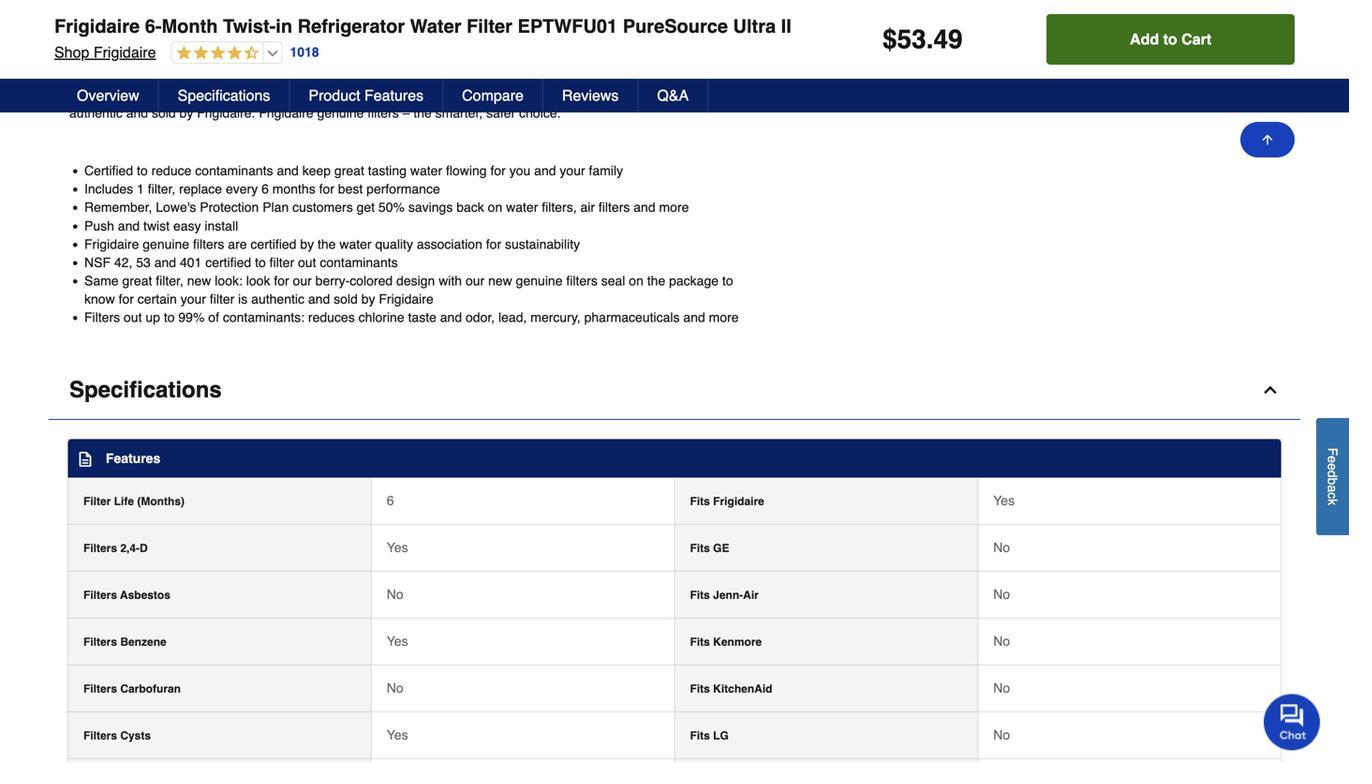 Task type: vqa. For each thing, say whether or not it's contained in the screenshot.
$ 64 . 98
no



Task type: locate. For each thing, give the bounding box(es) containing it.
certain inside the keep safe, great tasting water flowing with puresource ultra® ii water and ice filters. our water filter reduces up to 99% of contaminants, cuts back on plastic and saves the cost of bottled water. certified by nsf and the water quality association. for best performance, replace filter every 6 months. look for our berry-colored design with our new genuine filters seal on the package to know for certain your filter is authentic and sold by frigidaire. frigidaire genuine filters – the smarter, safer choice.
[[1150, 83, 1190, 98]]

0 vertical spatial nsf
[[69, 83, 96, 98]]

by up the chlorine
[[362, 292, 375, 307]]

and down customers
[[308, 292, 330, 307]]

0 vertical spatial best
[[320, 83, 345, 98]]

specifications button down 4.4 stars image
[[159, 79, 290, 112]]

replace up "smarter," at top
[[430, 83, 473, 98]]

0 vertical spatial flowing
[[247, 60, 288, 75]]

water right overview
[[147, 83, 179, 98]]

plan
[[263, 200, 289, 215]]

fits up fits ge
[[690, 495, 710, 508]]

reduces left the chlorine
[[308, 310, 355, 325]]

and left 401
[[154, 255, 176, 270]]

seal inside the keep safe, great tasting water flowing with puresource ultra® ii water and ice filters. our water filter reduces up to 99% of contaminants, cuts back on plastic and saves the cost of bottled water. certified by nsf and the water quality association. for best performance, replace filter every 6 months. look for our berry-colored design with our new genuine filters seal on the package to know for certain your filter is authentic and sold by frigidaire. frigidaire genuine filters – the smarter, safer choice.
[[961, 83, 986, 98]]

filters left 2,4- at the left of page
[[83, 542, 117, 555]]

compare
[[462, 87, 524, 104]]

1 horizontal spatial more
[[709, 310, 739, 325]]

and
[[479, 60, 501, 75], [985, 60, 1007, 75], [99, 83, 121, 98], [126, 105, 148, 120], [277, 163, 299, 178], [534, 163, 556, 178], [634, 200, 656, 215], [118, 218, 140, 233], [154, 255, 176, 270], [308, 292, 330, 307], [440, 310, 462, 325], [684, 310, 706, 325]]

water up association.
[[212, 60, 244, 75]]

back
[[895, 60, 922, 75], [457, 200, 484, 215]]

and left the saves
[[985, 60, 1007, 75]]

add
[[1131, 30, 1160, 48]]

filter up ice
[[467, 15, 513, 37]]

3 fits from the top
[[690, 589, 710, 602]]

certain down the water.
[[1150, 83, 1190, 98]]

1 horizontal spatial replace
[[430, 83, 473, 98]]

99%
[[737, 60, 763, 75], [178, 310, 205, 325]]

authentic up contaminants:
[[251, 292, 305, 307]]

1 horizontal spatial design
[[756, 83, 795, 98]]

odor,
[[466, 310, 495, 325]]

puresource up product features
[[319, 60, 388, 75]]

filters right air
[[599, 200, 630, 215]]

the left cost
[[1048, 60, 1067, 75]]

specifications up notes image
[[69, 377, 222, 402]]

1 e from the top
[[1326, 456, 1341, 463]]

cuts
[[867, 60, 891, 75]]

certified inside the keep safe, great tasting water flowing with puresource ultra® ii water and ice filters. our water filter reduces up to 99% of contaminants, cuts back on plastic and saves the cost of bottled water. certified by nsf and the water quality association. for best performance, replace filter every 6 months. look for our berry-colored design with our new genuine filters seal on the package to know for certain your filter is authentic and sold by frigidaire. frigidaire genuine filters – the smarter, safer choice.
[[1194, 60, 1243, 75]]

back inside the keep safe, great tasting water flowing with puresource ultra® ii water and ice filters. our water filter reduces up to 99% of contaminants, cuts back on plastic and saves the cost of bottled water. certified by nsf and the water quality association. for best performance, replace filter every 6 months. look for our berry-colored design with our new genuine filters seal on the package to know for certain your filter is authentic and sold by frigidaire. frigidaire genuine filters – the smarter, safer choice.
[[895, 60, 922, 75]]

2 horizontal spatial your
[[1193, 83, 1219, 98]]

0 vertical spatial great
[[136, 60, 166, 75]]

0 vertical spatial 53
[[898, 24, 927, 54]]

seal
[[961, 83, 986, 98], [602, 273, 626, 288]]

0 vertical spatial features
[[365, 87, 424, 104]]

yes for fits ge
[[387, 540, 408, 555]]

certain
[[1150, 83, 1190, 98], [138, 292, 177, 307]]

replace inside the keep safe, great tasting water flowing with puresource ultra® ii water and ice filters. our water filter reduces up to 99% of contaminants, cuts back on plastic and saves the cost of bottled water. certified by nsf and the water quality association. for best performance, replace filter every 6 months. look for our berry-colored design with our new genuine filters seal on the package to know for certain your filter is authentic and sold by frigidaire. frigidaire genuine filters – the smarter, safer choice.
[[430, 83, 473, 98]]

1 vertical spatial out
[[124, 310, 142, 325]]

1 horizontal spatial certain
[[1150, 83, 1190, 98]]

2 vertical spatial 6
[[387, 493, 394, 508]]

1 horizontal spatial new
[[488, 273, 513, 288]]

0 horizontal spatial berry-
[[316, 273, 350, 288]]

4.4 stars image
[[172, 45, 259, 62]]

1 horizontal spatial seal
[[961, 83, 986, 98]]

0 horizontal spatial package
[[669, 273, 719, 288]]

best up get
[[338, 181, 363, 196]]

1 horizontal spatial features
[[365, 87, 424, 104]]

0 horizontal spatial sold
[[152, 105, 176, 120]]

no for fits kitchenaid
[[994, 680, 1011, 695]]

42,
[[114, 255, 133, 270]]

sold inside the keep safe, great tasting water flowing with puresource ultra® ii water and ice filters. our water filter reduces up to 99% of contaminants, cuts back on plastic and saves the cost of bottled water. certified by nsf and the water quality association. for best performance, replace filter every 6 months. look for our berry-colored design with our new genuine filters seal on the package to know for certain your filter is authentic and sold by frigidaire. frigidaire genuine filters – the smarter, safer choice.
[[152, 105, 176, 120]]

flowing
[[247, 60, 288, 75], [446, 163, 487, 178]]

0 vertical spatial specifications
[[178, 87, 270, 104]]

more right air
[[659, 200, 689, 215]]

filters left benzene
[[83, 635, 117, 649]]

5 fits from the top
[[690, 682, 710, 695]]

0 horizontal spatial is
[[238, 292, 248, 307]]

99% inside certified to reduce contaminants and keep great tasting water flowing for you and your family includes 1 filter, replace every 6 months for best performance remember, lowe's protection plan customers get 50% savings back on water filters, air filters and more push and twist easy install frigidaire genuine filters are certified by the water quality association for sustainability nsf 42, 53 and 401 certified to filter out contaminants same great filter, new look: look for our berry-colored design with our new genuine filters seal on the package to know for certain your filter is authentic and sold by frigidaire filters out up to 99% of contaminants: reduces chlorine taste and odor, lead, mercury, pharmaceuticals and more
[[178, 310, 205, 325]]

1 horizontal spatial ii
[[781, 15, 792, 37]]

keep
[[302, 163, 331, 178]]

0 horizontal spatial flowing
[[247, 60, 288, 75]]

life
[[114, 495, 134, 508]]

with
[[292, 60, 315, 75], [799, 83, 822, 98], [439, 273, 462, 288]]

sold
[[152, 105, 176, 120], [334, 292, 358, 307]]

filters 2,4-d
[[83, 542, 148, 555]]

1 vertical spatial back
[[457, 200, 484, 215]]

1 vertical spatial flowing
[[446, 163, 487, 178]]

fits for fits ge
[[690, 542, 710, 555]]

water up look
[[590, 60, 622, 75]]

2 vertical spatial your
[[181, 292, 206, 307]]

0 horizontal spatial tasting
[[169, 60, 208, 75]]

authentic down overview
[[69, 105, 123, 120]]

0 vertical spatial 6
[[541, 83, 548, 98]]

1 vertical spatial features
[[106, 451, 161, 466]]

no for fits lg
[[994, 727, 1011, 742]]

reduces up q&a
[[654, 60, 701, 75]]

authentic inside certified to reduce contaminants and keep great tasting water flowing for you and your family includes 1 filter, replace every 6 months for best performance remember, lowe's protection plan customers get 50% savings back on water filters, air filters and more push and twist easy install frigidaire genuine filters are certified by the water quality association for sustainability nsf 42, 53 and 401 certified to filter out contaminants same great filter, new look: look for our berry-colored design with our new genuine filters seal on the package to know for certain your filter is authentic and sold by frigidaire filters out up to 99% of contaminants: reduces chlorine taste and odor, lead, mercury, pharmaceuticals and more
[[251, 292, 305, 307]]

1 vertical spatial design
[[397, 273, 435, 288]]

e up 'd'
[[1326, 456, 1341, 463]]

fits kitchenaid
[[690, 682, 773, 695]]

d
[[140, 542, 148, 555]]

2,4-
[[120, 542, 140, 555]]

filters
[[84, 310, 120, 325], [83, 542, 117, 555], [83, 589, 117, 602], [83, 635, 117, 649], [83, 682, 117, 695], [83, 729, 117, 742]]

specifications up frigidaire. on the top left of page
[[178, 87, 270, 104]]

0 horizontal spatial reduces
[[308, 310, 355, 325]]

reduces
[[654, 60, 701, 75], [308, 310, 355, 325]]

1 vertical spatial great
[[335, 163, 365, 178]]

1 fits from the top
[[690, 495, 710, 508]]

colored inside certified to reduce contaminants and keep great tasting water flowing for you and your family includes 1 filter, replace every 6 months for best performance remember, lowe's protection plan customers get 50% savings back on water filters, air filters and more push and twist easy install frigidaire genuine filters are certified by the water quality association for sustainability nsf 42, 53 and 401 certified to filter out contaminants same great filter, new look: look for our berry-colored design with our new genuine filters seal on the package to know for certain your filter is authentic and sold by frigidaire filters out up to 99% of contaminants: reduces chlorine taste and odor, lead, mercury, pharmaceuticals and more
[[350, 273, 393, 288]]

more right pharmaceuticals
[[709, 310, 739, 325]]

package up pharmaceuticals
[[669, 273, 719, 288]]

tasting inside the keep safe, great tasting water flowing with puresource ultra® ii water and ice filters. our water filter reduces up to 99% of contaminants, cuts back on plastic and saves the cost of bottled water. certified by nsf and the water quality association. for best performance, replace filter every 6 months. look for our berry-colored design with our new genuine filters seal on the package to know for certain your filter is authentic and sold by frigidaire. frigidaire genuine filters – the smarter, safer choice.
[[169, 60, 208, 75]]

0 vertical spatial ii
[[781, 15, 792, 37]]

water
[[410, 15, 462, 37]]

know down bottled
[[1097, 83, 1128, 98]]

water up compare
[[444, 60, 476, 75]]

are
[[228, 237, 247, 252]]

by down customers
[[300, 237, 314, 252]]

your left "family"
[[560, 163, 586, 178]]

out
[[298, 255, 316, 270], [124, 310, 142, 325]]

0 vertical spatial tasting
[[169, 60, 208, 75]]

best
[[320, 83, 345, 98], [338, 181, 363, 196]]

is inside the keep safe, great tasting water flowing with puresource ultra® ii water and ice filters. our water filter reduces up to 99% of contaminants, cuts back on plastic and saves the cost of bottled water. certified by nsf and the water quality association. for best performance, replace filter every 6 months. look for our berry-colored design with our new genuine filters seal on the package to know for certain your filter is authentic and sold by frigidaire. frigidaire genuine filters – the smarter, safer choice.
[[1251, 83, 1261, 98]]

to inside button
[[1164, 30, 1178, 48]]

contaminants down get
[[320, 255, 398, 270]]

0 vertical spatial quality
[[182, 83, 220, 98]]

seal inside certified to reduce contaminants and keep great tasting water flowing for you and your family includes 1 filter, replace every 6 months for best performance remember, lowe's protection plan customers get 50% savings back on water filters, air filters and more push and twist easy install frigidaire genuine filters are certified by the water quality association for sustainability nsf 42, 53 and 401 certified to filter out contaminants same great filter, new look: look for our berry-colored design with our new genuine filters seal on the package to know for certain your filter is authentic and sold by frigidaire filters out up to 99% of contaminants: reduces chlorine taste and odor, lead, mercury, pharmaceuticals and more
[[602, 273, 626, 288]]

certified up includes
[[84, 163, 133, 178]]

every up protection
[[226, 181, 258, 196]]

0 vertical spatial reduces
[[654, 60, 701, 75]]

filters left asbestos
[[83, 589, 117, 602]]

up down twist
[[146, 310, 160, 325]]

contaminants,
[[781, 60, 863, 75]]

nsf inside the keep safe, great tasting water flowing with puresource ultra® ii water and ice filters. our water filter reduces up to 99% of contaminants, cuts back on plastic and saves the cost of bottled water. certified by nsf and the water quality association. for best performance, replace filter every 6 months. look for our berry-colored design with our new genuine filters seal on the package to know for certain your filter is authentic and sold by frigidaire. frigidaire genuine filters – the smarter, safer choice.
[[69, 83, 96, 98]]

twist-
[[223, 15, 276, 37]]

reviews button
[[544, 79, 639, 112]]

berry- inside certified to reduce contaminants and keep great tasting water flowing for you and your family includes 1 filter, replace every 6 months for best performance remember, lowe's protection plan customers get 50% savings back on water filters, air filters and more push and twist easy install frigidaire genuine filters are certified by the water quality association for sustainability nsf 42, 53 and 401 certified to filter out contaminants same great filter, new look: look for our berry-colored design with our new genuine filters seal on the package to know for certain your filter is authentic and sold by frigidaire filters out up to 99% of contaminants: reduces chlorine taste and odor, lead, mercury, pharmaceuticals and more
[[316, 273, 350, 288]]

0 horizontal spatial your
[[181, 292, 206, 307]]

great right keep
[[335, 163, 365, 178]]

features inside button
[[365, 87, 424, 104]]

the down the saves
[[1007, 83, 1026, 98]]

berry- down customers
[[316, 273, 350, 288]]

design down contaminants,
[[756, 83, 795, 98]]

0 vertical spatial is
[[1251, 83, 1261, 98]]

fits for fits kenmore
[[690, 635, 710, 649]]

up
[[704, 60, 719, 75], [146, 310, 160, 325]]

the
[[1048, 60, 1067, 75], [125, 83, 143, 98], [1007, 83, 1026, 98], [414, 105, 432, 120], [318, 237, 336, 252], [648, 273, 666, 288]]

0 horizontal spatial 6
[[262, 181, 269, 196]]

kitchenaid
[[714, 682, 773, 695]]

get
[[357, 200, 375, 215]]

colored inside the keep safe, great tasting water flowing with puresource ultra® ii water and ice filters. our water filter reduces up to 99% of contaminants, cuts back on plastic and saves the cost of bottled water. certified by nsf and the water quality association. for best performance, replace filter every 6 months. look for our berry-colored design with our new genuine filters seal on the package to know for certain your filter is authentic and sold by frigidaire. frigidaire genuine filters – the smarter, safer choice.
[[710, 83, 753, 98]]

1 vertical spatial puresource
[[319, 60, 388, 75]]

fits for fits frigidaire
[[690, 495, 710, 508]]

$
[[883, 24, 898, 54]]

package
[[1029, 83, 1079, 98], [669, 273, 719, 288]]

1 horizontal spatial your
[[560, 163, 586, 178]]

0 vertical spatial know
[[1097, 83, 1128, 98]]

flowing up association.
[[247, 60, 288, 75]]

1 horizontal spatial with
[[439, 273, 462, 288]]

fits left lg
[[690, 729, 710, 742]]

certified up look:
[[205, 255, 251, 270]]

frigidaire
[[54, 15, 140, 37], [94, 44, 156, 61], [259, 105, 314, 120], [84, 237, 139, 252], [379, 292, 434, 307], [714, 495, 765, 508]]

filter, down reduce
[[148, 181, 176, 196]]

lead,
[[499, 310, 527, 325]]

0 horizontal spatial certain
[[138, 292, 177, 307]]

of down look:
[[208, 310, 219, 325]]

best right for at the left top
[[320, 83, 345, 98]]

add to cart button
[[1047, 14, 1295, 65]]

colored up the chlorine
[[350, 273, 393, 288]]

puresource inside the keep safe, great tasting water flowing with puresource ultra® ii water and ice filters. our water filter reduces up to 99% of contaminants, cuts back on plastic and saves the cost of bottled water. certified by nsf and the water quality association. for best performance, replace filter every 6 months. look for our berry-colored design with our new genuine filters seal on the package to know for certain your filter is authentic and sold by frigidaire. frigidaire genuine filters – the smarter, safer choice.
[[319, 60, 388, 75]]

fits
[[690, 495, 710, 508], [690, 542, 710, 555], [690, 589, 710, 602], [690, 635, 710, 649], [690, 682, 710, 695], [690, 729, 710, 742]]

quality up frigidaire. on the top left of page
[[182, 83, 220, 98]]

0 vertical spatial colored
[[710, 83, 753, 98]]

1 vertical spatial know
[[84, 292, 115, 307]]

1 horizontal spatial know
[[1097, 83, 1128, 98]]

chlorine
[[359, 310, 405, 325]]

1 horizontal spatial authentic
[[251, 292, 305, 307]]

1 vertical spatial contaminants
[[320, 255, 398, 270]]

filter life (months)
[[83, 495, 185, 508]]

0 vertical spatial certain
[[1150, 83, 1190, 98]]

your down cart
[[1193, 83, 1219, 98]]

1 vertical spatial ii
[[433, 60, 440, 75]]

1 vertical spatial colored
[[350, 273, 393, 288]]

2 fits from the top
[[690, 542, 710, 555]]

more
[[659, 200, 689, 215], [709, 310, 739, 325]]

0 horizontal spatial design
[[397, 273, 435, 288]]

0 horizontal spatial contaminants
[[195, 163, 273, 178]]

0 vertical spatial seal
[[961, 83, 986, 98]]

our
[[564, 60, 586, 75]]

certified inside certified to reduce contaminants and keep great tasting water flowing for you and your family includes 1 filter, replace every 6 months for best performance remember, lowe's protection plan customers get 50% savings back on water filters, air filters and more push and twist easy install frigidaire genuine filters are certified by the water quality association for sustainability nsf 42, 53 and 401 certified to filter out contaminants same great filter, new look: look for our berry-colored design with our new genuine filters seal on the package to know for certain your filter is authentic and sold by frigidaire filters out up to 99% of contaminants: reduces chlorine taste and odor, lead, mercury, pharmaceuticals and more
[[84, 163, 133, 178]]

f e e d b a c k button
[[1317, 418, 1350, 535]]

0 vertical spatial package
[[1029, 83, 1079, 98]]

up up q&a button
[[704, 60, 719, 75]]

features up "filter life (months)"
[[106, 451, 161, 466]]

your
[[1193, 83, 1219, 98], [560, 163, 586, 178], [181, 292, 206, 307]]

1 vertical spatial every
[[226, 181, 258, 196]]

overview button
[[58, 79, 159, 112]]

know down same
[[84, 292, 115, 307]]

safer
[[487, 105, 516, 120]]

frigidaire up the 42,
[[84, 237, 139, 252]]

and down remember,
[[118, 218, 140, 233]]

0 vertical spatial every
[[505, 83, 537, 98]]

out down customers
[[298, 255, 316, 270]]

to
[[1164, 30, 1178, 48], [722, 60, 733, 75], [1083, 83, 1094, 98], [137, 163, 148, 178], [255, 255, 266, 270], [723, 273, 734, 288], [164, 310, 175, 325]]

1 vertical spatial specifications button
[[49, 361, 1301, 420]]

know inside the keep safe, great tasting water flowing with puresource ultra® ii water and ice filters. our water filter reduces up to 99% of contaminants, cuts back on plastic and saves the cost of bottled water. certified by nsf and the water quality association. for best performance, replace filter every 6 months. look for our berry-colored design with our new genuine filters seal on the package to know for certain your filter is authentic and sold by frigidaire. frigidaire genuine filters – the smarter, safer choice.
[[1097, 83, 1128, 98]]

0 horizontal spatial up
[[146, 310, 160, 325]]

1 vertical spatial sold
[[334, 292, 358, 307]]

new up the lead,
[[488, 273, 513, 288]]

0 horizontal spatial know
[[84, 292, 115, 307]]

benzene
[[120, 635, 167, 649]]

no for fits ge
[[994, 540, 1011, 555]]

replace up 'lowe's'
[[179, 181, 222, 196]]

0 vertical spatial out
[[298, 255, 316, 270]]

0 vertical spatial certified
[[1194, 60, 1243, 75]]

of
[[767, 60, 778, 75], [1098, 60, 1109, 75], [208, 310, 219, 325]]

shop
[[54, 44, 89, 61]]

specifications button down pharmaceuticals
[[49, 361, 1301, 420]]

fits lg
[[690, 729, 729, 742]]

water.
[[1156, 60, 1191, 75]]

0 vertical spatial replace
[[430, 83, 473, 98]]

design inside certified to reduce contaminants and keep great tasting water flowing for you and your family includes 1 filter, replace every 6 months for best performance remember, lowe's protection plan customers get 50% savings back on water filters, air filters and more push and twist easy install frigidaire genuine filters are certified by the water quality association for sustainability nsf 42, 53 and 401 certified to filter out contaminants same great filter, new look: look for our berry-colored design with our new genuine filters seal on the package to know for certain your filter is authentic and sold by frigidaire filters out up to 99% of contaminants: reduces chlorine taste and odor, lead, mercury, pharmaceuticals and more
[[397, 273, 435, 288]]

e up "b"
[[1326, 463, 1341, 470]]

lowe's
[[156, 200, 196, 215]]

1 horizontal spatial puresource
[[623, 15, 728, 37]]

of down ultra
[[767, 60, 778, 75]]

chevron up image
[[1262, 0, 1280, 17], [1262, 380, 1280, 399]]

0 vertical spatial your
[[1193, 83, 1219, 98]]

0 vertical spatial puresource
[[623, 15, 728, 37]]

reduces inside certified to reduce contaminants and keep great tasting water flowing for you and your family includes 1 filter, replace every 6 months for best performance remember, lowe's protection plan customers get 50% savings back on water filters, air filters and more push and twist easy install frigidaire genuine filters are certified by the water quality association for sustainability nsf 42, 53 and 401 certified to filter out contaminants same great filter, new look: look for our berry-colored design with our new genuine filters seal on the package to know for certain your filter is authentic and sold by frigidaire filters out up to 99% of contaminants: reduces chlorine taste and odor, lead, mercury, pharmaceuticals and more
[[308, 310, 355, 325]]

certified right are
[[251, 237, 297, 252]]

every down ice
[[505, 83, 537, 98]]

and right taste on the top left of page
[[440, 310, 462, 325]]

fits for fits jenn-air
[[690, 589, 710, 602]]

99% down ultra
[[737, 60, 763, 75]]

1 horizontal spatial sold
[[334, 292, 358, 307]]

on
[[926, 60, 941, 75], [989, 83, 1004, 98], [488, 200, 503, 215], [629, 273, 644, 288]]

notes image
[[78, 452, 93, 467]]

fits left kenmore
[[690, 635, 710, 649]]

genuine
[[876, 83, 923, 98], [317, 105, 364, 120], [143, 237, 189, 252], [516, 273, 563, 288]]

back inside certified to reduce contaminants and keep great tasting water flowing for you and your family includes 1 filter, replace every 6 months for best performance remember, lowe's protection plan customers get 50% savings back on water filters, air filters and more push and twist easy install frigidaire genuine filters are certified by the water quality association for sustainability nsf 42, 53 and 401 certified to filter out contaminants same great filter, new look: look for our berry-colored design with our new genuine filters seal on the package to know for certain your filter is authentic and sold by frigidaire filters out up to 99% of contaminants: reduces chlorine taste and odor, lead, mercury, pharmaceuticals and more
[[457, 200, 484, 215]]

1 horizontal spatial 53
[[898, 24, 927, 54]]

tasting inside certified to reduce contaminants and keep great tasting water flowing for you and your family includes 1 filter, replace every 6 months for best performance remember, lowe's protection plan customers get 50% savings back on water filters, air filters and more push and twist easy install frigidaire genuine filters are certified by the water quality association for sustainability nsf 42, 53 and 401 certified to filter out contaminants same great filter, new look: look for our berry-colored design with our new genuine filters seal on the package to know for certain your filter is authentic and sold by frigidaire filters out up to 99% of contaminants: reduces chlorine taste and odor, lead, mercury, pharmaceuticals and more
[[368, 163, 407, 178]]

great right safe,
[[136, 60, 166, 75]]

fits ge
[[690, 542, 730, 555]]

flowing up the savings
[[446, 163, 487, 178]]

certified
[[1194, 60, 1243, 75], [84, 163, 133, 178]]

filter,
[[148, 181, 176, 196], [156, 273, 184, 288]]

0 vertical spatial chevron up image
[[1262, 0, 1280, 17]]

puresource
[[623, 15, 728, 37], [319, 60, 388, 75]]

ii
[[781, 15, 792, 37], [433, 60, 440, 75]]

0 horizontal spatial colored
[[350, 273, 393, 288]]

1 vertical spatial best
[[338, 181, 363, 196]]

and right pharmaceuticals
[[684, 310, 706, 325]]

1 horizontal spatial 99%
[[737, 60, 763, 75]]

ii right ultra®
[[433, 60, 440, 75]]

berry- right look
[[676, 83, 710, 98]]

0 vertical spatial back
[[895, 60, 922, 75]]

6 fits from the top
[[690, 729, 710, 742]]

tasting down month
[[169, 60, 208, 75]]

in
[[276, 15, 293, 37]]

look:
[[215, 273, 243, 288]]

reduces inside the keep safe, great tasting water flowing with puresource ultra® ii water and ice filters. our water filter reduces up to 99% of contaminants, cuts back on plastic and saves the cost of bottled water. certified by nsf and the water quality association. for best performance, replace filter every 6 months. look for our berry-colored design with our new genuine filters seal on the package to know for certain your filter is authentic and sold by frigidaire. frigidaire genuine filters – the smarter, safer choice.
[[654, 60, 701, 75]]

1 horizontal spatial certified
[[1194, 60, 1243, 75]]

0 horizontal spatial 99%
[[178, 310, 205, 325]]

safe,
[[104, 60, 132, 75]]

asbestos
[[120, 589, 171, 602]]

genuine down cuts
[[876, 83, 923, 98]]

0 vertical spatial more
[[659, 200, 689, 215]]

for
[[634, 83, 649, 98], [1131, 83, 1147, 98], [491, 163, 506, 178], [319, 181, 335, 196], [486, 237, 502, 252], [274, 273, 289, 288], [119, 292, 134, 307]]

2 vertical spatial with
[[439, 273, 462, 288]]

filters left cysts
[[83, 729, 117, 742]]

with down association
[[439, 273, 462, 288]]

1 vertical spatial filter
[[83, 495, 111, 508]]

with down 1018
[[292, 60, 315, 75]]

1 vertical spatial nsf
[[84, 255, 111, 270]]

your down 401
[[181, 292, 206, 307]]

lg
[[714, 729, 729, 742]]

4 fits from the top
[[690, 635, 710, 649]]

seal up pharmaceuticals
[[602, 273, 626, 288]]

jenn-
[[714, 589, 744, 602]]

0 vertical spatial contaminants
[[195, 163, 273, 178]]

53 right the 42,
[[136, 255, 151, 270]]

design up taste on the top left of page
[[397, 273, 435, 288]]

ii inside the keep safe, great tasting water flowing with puresource ultra® ii water and ice filters. our water filter reduces up to 99% of contaminants, cuts back on plastic and saves the cost of bottled water. certified by nsf and the water quality association. for best performance, replace filter every 6 months. look for our berry-colored design with our new genuine filters seal on the package to know for certain your filter is authentic and sold by frigidaire. frigidaire genuine filters – the smarter, safer choice.
[[433, 60, 440, 75]]

filters inside certified to reduce contaminants and keep great tasting water flowing for you and your family includes 1 filter, replace every 6 months for best performance remember, lowe's protection plan customers get 50% savings back on water filters, air filters and more push and twist easy install frigidaire genuine filters are certified by the water quality association for sustainability nsf 42, 53 and 401 certified to filter out contaminants same great filter, new look: look for our berry-colored design with our new genuine filters seal on the package to know for certain your filter is authentic and sold by frigidaire filters out up to 99% of contaminants: reduces chlorine taste and odor, lead, mercury, pharmaceuticals and more
[[84, 310, 120, 325]]

0 horizontal spatial seal
[[602, 273, 626, 288]]

certain inside certified to reduce contaminants and keep great tasting water flowing for you and your family includes 1 filter, replace every 6 months for best performance remember, lowe's protection plan customers get 50% savings back on water filters, air filters and more push and twist easy install frigidaire genuine filters are certified by the water quality association for sustainability nsf 42, 53 and 401 certified to filter out contaminants same great filter, new look: look for our berry-colored design with our new genuine filters seal on the package to know for certain your filter is authentic and sold by frigidaire filters out up to 99% of contaminants: reduces chlorine taste and odor, lead, mercury, pharmaceuticals and more
[[138, 292, 177, 307]]

1 horizontal spatial berry-
[[676, 83, 710, 98]]

certified down cart
[[1194, 60, 1243, 75]]

1 horizontal spatial reduces
[[654, 60, 701, 75]]

water up performance
[[410, 163, 443, 178]]

nsf down keep
[[69, 83, 96, 98]]

includes
[[84, 181, 133, 196]]

specifications
[[178, 87, 270, 104], [69, 377, 222, 402]]

product features button
[[290, 79, 444, 112]]

month
[[162, 15, 218, 37]]

flowing inside certified to reduce contaminants and keep great tasting water flowing for you and your family includes 1 filter, replace every 6 months for best performance remember, lowe's protection plan customers get 50% savings back on water filters, air filters and more push and twist easy install frigidaire genuine filters are certified by the water quality association for sustainability nsf 42, 53 and 401 certified to filter out contaminants same great filter, new look: look for our berry-colored design with our new genuine filters seal on the package to know for certain your filter is authentic and sold by frigidaire filters out up to 99% of contaminants: reduces chlorine taste and odor, lead, mercury, pharmaceuticals and more
[[446, 163, 487, 178]]

and left ice
[[479, 60, 501, 75]]

0 vertical spatial authentic
[[69, 105, 123, 120]]

certain down twist
[[138, 292, 177, 307]]

colored right q&a button
[[710, 83, 753, 98]]

1 horizontal spatial back
[[895, 60, 922, 75]]

c
[[1326, 492, 1341, 499]]

1 chevron up image from the top
[[1262, 0, 1280, 17]]

install
[[205, 218, 238, 233]]

0 horizontal spatial 53
[[136, 255, 151, 270]]

1 horizontal spatial quality
[[375, 237, 413, 252]]

1 horizontal spatial is
[[1251, 83, 1261, 98]]

with inside certified to reduce contaminants and keep great tasting water flowing for you and your family includes 1 filter, replace every 6 months for best performance remember, lowe's protection plan customers get 50% savings back on water filters, air filters and more push and twist easy install frigidaire genuine filters are certified by the water quality association for sustainability nsf 42, 53 and 401 certified to filter out contaminants same great filter, new look: look for our berry-colored design with our new genuine filters seal on the package to know for certain your filter is authentic and sold by frigidaire filters out up to 99% of contaminants: reduces chlorine taste and odor, lead, mercury, pharmaceuticals and more
[[439, 273, 462, 288]]

quality inside certified to reduce contaminants and keep great tasting water flowing for you and your family includes 1 filter, replace every 6 months for best performance remember, lowe's protection plan customers get 50% savings back on water filters, air filters and more push and twist easy install frigidaire genuine filters are certified by the water quality association for sustainability nsf 42, 53 and 401 certified to filter out contaminants same great filter, new look: look for our berry-colored design with our new genuine filters seal on the package to know for certain your filter is authentic and sold by frigidaire filters out up to 99% of contaminants: reduces chlorine taste and odor, lead, mercury, pharmaceuticals and more
[[375, 237, 413, 252]]

filter
[[467, 15, 513, 37], [83, 495, 111, 508]]

mercury,
[[531, 310, 581, 325]]

filters for filters asbestos
[[83, 589, 117, 602]]

1 vertical spatial up
[[146, 310, 160, 325]]

with down contaminants,
[[799, 83, 822, 98]]



Task type: describe. For each thing, give the bounding box(es) containing it.
remember,
[[84, 200, 152, 215]]

0 vertical spatial filter,
[[148, 181, 176, 196]]

package inside the keep safe, great tasting water flowing with puresource ultra® ii water and ice filters. our water filter reduces up to 99% of contaminants, cuts back on plastic and saves the cost of bottled water. certified by nsf and the water quality association. for best performance, replace filter every 6 months. look for our berry-colored design with our new genuine filters seal on the package to know for certain your filter is authentic and sold by frigidaire. frigidaire genuine filters – the smarter, safer choice.
[[1029, 83, 1079, 98]]

d
[[1326, 470, 1341, 478]]

family
[[589, 163, 623, 178]]

is inside certified to reduce contaminants and keep great tasting water flowing for you and your family includes 1 filter, replace every 6 months for best performance remember, lowe's protection plan customers get 50% savings back on water filters, air filters and more push and twist easy install frigidaire genuine filters are certified by the water quality association for sustainability nsf 42, 53 and 401 certified to filter out contaminants same great filter, new look: look for our berry-colored design with our new genuine filters seal on the package to know for certain your filter is authentic and sold by frigidaire filters out up to 99% of contaminants: reduces chlorine taste and odor, lead, mercury, pharmaceuticals and more
[[238, 292, 248, 307]]

frigidaire 6-month twist-in refrigerator water filter eptwfu01 puresource ultra ii
[[54, 15, 792, 37]]

$ 53 . 49
[[883, 24, 963, 54]]

and right you
[[534, 163, 556, 178]]

1 horizontal spatial out
[[298, 255, 316, 270]]

every inside certified to reduce contaminants and keep great tasting water flowing for you and your family includes 1 filter, replace every 6 months for best performance remember, lowe's protection plan customers get 50% savings back on water filters, air filters and more push and twist easy install frigidaire genuine filters are certified by the water quality association for sustainability nsf 42, 53 and 401 certified to filter out contaminants same great filter, new look: look for our berry-colored design with our new genuine filters seal on the package to know for certain your filter is authentic and sold by frigidaire filters out up to 99% of contaminants: reduces chlorine taste and odor, lead, mercury, pharmaceuticals and more
[[226, 181, 258, 196]]

1 vertical spatial filter,
[[156, 273, 184, 288]]

genuine down twist
[[143, 237, 189, 252]]

design inside the keep safe, great tasting water flowing with puresource ultra® ii water and ice filters. our water filter reduces up to 99% of contaminants, cuts back on plastic and saves the cost of bottled water. certified by nsf and the water quality association. for best performance, replace filter every 6 months. look for our berry-colored design with our new genuine filters seal on the package to know for certain your filter is authentic and sold by frigidaire. frigidaire genuine filters – the smarter, safer choice.
[[756, 83, 795, 98]]

yes for fits kenmore
[[387, 634, 408, 649]]

add to cart
[[1131, 30, 1212, 48]]

0 vertical spatial specifications button
[[159, 79, 290, 112]]

bottled
[[1113, 60, 1152, 75]]

fits kenmore
[[690, 635, 762, 649]]

frigidaire down "6-"
[[94, 44, 156, 61]]

0 horizontal spatial with
[[292, 60, 315, 75]]

yes for fits lg
[[387, 727, 408, 742]]

keep
[[69, 60, 100, 75]]

eptwfu01
[[518, 15, 618, 37]]

months
[[273, 181, 316, 196]]

protection
[[200, 200, 259, 215]]

replace inside certified to reduce contaminants and keep great tasting water flowing for you and your family includes 1 filter, replace every 6 months for best performance remember, lowe's protection plan customers get 50% savings back on water filters, air filters and more push and twist easy install frigidaire genuine filters are certified by the water quality association for sustainability nsf 42, 53 and 401 certified to filter out contaminants same great filter, new look: look for our berry-colored design with our new genuine filters seal on the package to know for certain your filter is authentic and sold by frigidaire filters out up to 99% of contaminants: reduces chlorine taste and odor, lead, mercury, pharmaceuticals and more
[[179, 181, 222, 196]]

best inside the keep safe, great tasting water flowing with puresource ultra® ii water and ice filters. our water filter reduces up to 99% of contaminants, cuts back on plastic and saves the cost of bottled water. certified by nsf and the water quality association. for best performance, replace filter every 6 months. look for our berry-colored design with our new genuine filters seal on the package to know for certain your filter is authentic and sold by frigidaire. frigidaire genuine filters – the smarter, safer choice.
[[320, 83, 345, 98]]

401
[[180, 255, 202, 270]]

air
[[744, 589, 759, 602]]

ultra
[[734, 15, 776, 37]]

filters for filters 2,4-d
[[83, 542, 117, 555]]

same
[[84, 273, 119, 288]]

kenmore
[[714, 635, 762, 649]]

every inside the keep safe, great tasting water flowing with puresource ultra® ii water and ice filters. our water filter reduces up to 99% of contaminants, cuts back on plastic and saves the cost of bottled water. certified by nsf and the water quality association. for best performance, replace filter every 6 months. look for our berry-colored design with our new genuine filters seal on the package to know for certain your filter is authentic and sold by frigidaire. frigidaire genuine filters – the smarter, safer choice.
[[505, 83, 537, 98]]

overview
[[77, 87, 139, 104]]

filters down install
[[193, 237, 224, 252]]

filters for filters carbofuran
[[83, 682, 117, 695]]

refrigerator
[[298, 15, 405, 37]]

1 vertical spatial specifications
[[69, 377, 222, 402]]

and right air
[[634, 200, 656, 215]]

filters for filters cysts
[[83, 729, 117, 742]]

2 horizontal spatial with
[[799, 83, 822, 98]]

6-
[[145, 15, 162, 37]]

k
[[1326, 499, 1341, 505]]

filters.
[[525, 60, 560, 75]]

1 horizontal spatial of
[[767, 60, 778, 75]]

easy
[[173, 218, 201, 233]]

fits frigidaire
[[690, 495, 765, 508]]

contaminants:
[[223, 310, 305, 325]]

–
[[403, 105, 410, 120]]

the up pharmaceuticals
[[648, 273, 666, 288]]

1 horizontal spatial contaminants
[[320, 255, 398, 270]]

berry- inside the keep safe, great tasting water flowing with puresource ultra® ii water and ice filters. our water filter reduces up to 99% of contaminants, cuts back on plastic and saves the cost of bottled water. certified by nsf and the water quality association. for best performance, replace filter every 6 months. look for our berry-colored design with our new genuine filters seal on the package to know for certain your filter is authentic and sold by frigidaire. frigidaire genuine filters – the smarter, safer choice.
[[676, 83, 710, 98]]

choice.
[[519, 105, 561, 120]]

fits jenn-air
[[690, 589, 759, 602]]

shop frigidaire
[[54, 44, 156, 61]]

smarter,
[[436, 105, 483, 120]]

0 horizontal spatial out
[[124, 310, 142, 325]]

certified to reduce contaminants and keep great tasting water flowing for you and your family includes 1 filter, replace every 6 months for best performance remember, lowe's protection plan customers get 50% savings back on water filters, air filters and more push and twist easy install frigidaire genuine filters are certified by the water quality association for sustainability nsf 42, 53 and 401 certified to filter out contaminants same great filter, new look: look for our berry-colored design with our new genuine filters seal on the package to know for certain your filter is authentic and sold by frigidaire filters out up to 99% of contaminants: reduces chlorine taste and odor, lead, mercury, pharmaceuticals and more
[[84, 163, 739, 325]]

2 chevron up image from the top
[[1262, 380, 1280, 399]]

months.
[[552, 83, 598, 98]]

saves
[[1011, 60, 1045, 75]]

great inside the keep safe, great tasting water flowing with puresource ultra® ii water and ice filters. our water filter reduces up to 99% of contaminants, cuts back on plastic and saves the cost of bottled water. certified by nsf and the water quality association. for best performance, replace filter every 6 months. look for our berry-colored design with our new genuine filters seal on the package to know for certain your filter is authentic and sold by frigidaire. frigidaire genuine filters – the smarter, safer choice.
[[136, 60, 166, 75]]

push
[[84, 218, 114, 233]]

genuine down 'sustainability'
[[516, 273, 563, 288]]

customers
[[293, 200, 353, 215]]

quality inside the keep safe, great tasting water flowing with puresource ultra® ii water and ice filters. our water filter reduces up to 99% of contaminants, cuts back on plastic and saves the cost of bottled water. certified by nsf and the water quality association. for best performance, replace filter every 6 months. look for our berry-colored design with our new genuine filters seal on the package to know for certain your filter is authentic and sold by frigidaire. frigidaire genuine filters – the smarter, safer choice.
[[182, 83, 220, 98]]

look
[[246, 273, 270, 288]]

ice
[[505, 60, 522, 75]]

by right the water.
[[1247, 60, 1261, 75]]

filters up mercury,
[[567, 273, 598, 288]]

2 horizontal spatial of
[[1098, 60, 1109, 75]]

product features
[[309, 87, 424, 104]]

0 vertical spatial filter
[[467, 15, 513, 37]]

twist
[[143, 218, 170, 233]]

keep safe, great tasting water flowing with puresource ultra® ii water and ice filters. our water filter reduces up to 99% of contaminants, cuts back on plastic and saves the cost of bottled water. certified by nsf and the water quality association. for best performance, replace filter every 6 months. look for our berry-colored design with our new genuine filters seal on the package to know for certain your filter is authentic and sold by frigidaire. frigidaire genuine filters – the smarter, safer choice.
[[69, 60, 1261, 120]]

for
[[297, 83, 317, 98]]

and up months
[[277, 163, 299, 178]]

frigidaire inside the keep safe, great tasting water flowing with puresource ultra® ii water and ice filters. our water filter reduces up to 99% of contaminants, cuts back on plastic and saves the cost of bottled water. certified by nsf and the water quality association. for best performance, replace filter every 6 months. look for our berry-colored design with our new genuine filters seal on the package to know for certain your filter is authentic and sold by frigidaire. frigidaire genuine filters – the smarter, safer choice.
[[259, 105, 314, 120]]

and down overview
[[126, 105, 148, 120]]

pharmaceuticals
[[585, 310, 680, 325]]

sustainability
[[505, 237, 580, 252]]

product
[[309, 87, 360, 104]]

f
[[1326, 448, 1341, 456]]

.
[[927, 24, 934, 54]]

arrow up image
[[1261, 132, 1276, 147]]

frigidaire.
[[197, 105, 255, 120]]

no for fits jenn-air
[[994, 587, 1011, 602]]

cysts
[[120, 729, 151, 742]]

frigidaire up ge
[[714, 495, 765, 508]]

2 vertical spatial great
[[122, 273, 152, 288]]

no for fits kenmore
[[994, 634, 1011, 649]]

chat invite button image
[[1265, 693, 1322, 750]]

0 horizontal spatial features
[[106, 451, 161, 466]]

flowing inside the keep safe, great tasting water flowing with puresource ultra® ii water and ice filters. our water filter reduces up to 99% of contaminants, cuts back on plastic and saves the cost of bottled water. certified by nsf and the water quality association. for best performance, replace filter every 6 months. look for our berry-colored design with our new genuine filters seal on the package to know for certain your filter is authentic and sold by frigidaire. frigidaire genuine filters – the smarter, safer choice.
[[247, 60, 288, 75]]

ultra®
[[392, 60, 429, 75]]

package inside certified to reduce contaminants and keep great tasting water flowing for you and your family includes 1 filter, replace every 6 months for best performance remember, lowe's protection plan customers get 50% savings back on water filters, air filters and more push and twist easy install frigidaire genuine filters are certified by the water quality association for sustainability nsf 42, 53 and 401 certified to filter out contaminants same great filter, new look: look for our berry-colored design with our new genuine filters seal on the package to know for certain your filter is authentic and sold by frigidaire filters out up to 99% of contaminants: reduces chlorine taste and odor, lead, mercury, pharmaceuticals and more
[[669, 273, 719, 288]]

the down customers
[[318, 237, 336, 252]]

new inside the keep safe, great tasting water flowing with puresource ultra® ii water and ice filters. our water filter reduces up to 99% of contaminants, cuts back on plastic and saves the cost of bottled water. certified by nsf and the water quality association. for best performance, replace filter every 6 months. look for our berry-colored design with our new genuine filters seal on the package to know for certain your filter is authentic and sold by frigidaire. frigidaire genuine filters – the smarter, safer choice.
[[848, 83, 872, 98]]

nsf inside certified to reduce contaminants and keep great tasting water flowing for you and your family includes 1 filter, replace every 6 months for best performance remember, lowe's protection plan customers get 50% savings back on water filters, air filters and more push and twist easy install frigidaire genuine filters are certified by the water quality association for sustainability nsf 42, 53 and 401 certified to filter out contaminants same great filter, new look: look for our berry-colored design with our new genuine filters seal on the package to know for certain your filter is authentic and sold by frigidaire filters out up to 99% of contaminants: reduces chlorine taste and odor, lead, mercury, pharmaceuticals and more
[[84, 255, 111, 270]]

1 horizontal spatial 6
[[387, 493, 394, 508]]

carbofuran
[[120, 682, 181, 695]]

cost
[[1070, 60, 1094, 75]]

fits for fits lg
[[690, 729, 710, 742]]

you
[[510, 163, 531, 178]]

2 e from the top
[[1326, 463, 1341, 470]]

and down safe,
[[99, 83, 121, 98]]

filters benzene
[[83, 635, 167, 649]]

frigidaire up shop frigidaire
[[54, 15, 140, 37]]

look
[[602, 83, 630, 98]]

of inside certified to reduce contaminants and keep great tasting water flowing for you and your family includes 1 filter, replace every 6 months for best performance remember, lowe's protection plan customers get 50% savings back on water filters, air filters and more push and twist easy install frigidaire genuine filters are certified by the water quality association for sustainability nsf 42, 53 and 401 certified to filter out contaminants same great filter, new look: look for our berry-colored design with our new genuine filters seal on the package to know for certain your filter is authentic and sold by frigidaire filters out up to 99% of contaminants: reduces chlorine taste and odor, lead, mercury, pharmaceuticals and more
[[208, 310, 219, 325]]

filters for filters benzene
[[83, 635, 117, 649]]

association.
[[224, 83, 293, 98]]

authentic inside the keep safe, great tasting water flowing with puresource ultra® ii water and ice filters. our water filter reduces up to 99% of contaminants, cuts back on plastic and saves the cost of bottled water. certified by nsf and the water quality association. for best performance, replace filter every 6 months. look for our berry-colored design with our new genuine filters seal on the package to know for certain your filter is authentic and sold by frigidaire. frigidaire genuine filters – the smarter, safer choice.
[[69, 105, 123, 120]]

up inside the keep safe, great tasting water flowing with puresource ultra® ii water and ice filters. our water filter reduces up to 99% of contaminants, cuts back on plastic and saves the cost of bottled water. certified by nsf and the water quality association. for best performance, replace filter every 6 months. look for our berry-colored design with our new genuine filters seal on the package to know for certain your filter is authentic and sold by frigidaire. frigidaire genuine filters – the smarter, safer choice.
[[704, 60, 719, 75]]

the right the –
[[414, 105, 432, 120]]

plastic
[[944, 60, 981, 75]]

b
[[1326, 478, 1341, 485]]

6 inside certified to reduce contaminants and keep great tasting water flowing for you and your family includes 1 filter, replace every 6 months for best performance remember, lowe's protection plan customers get 50% savings back on water filters, air filters and more push and twist easy install frigidaire genuine filters are certified by the water quality association for sustainability nsf 42, 53 and 401 certified to filter out contaminants same great filter, new look: look for our berry-colored design with our new genuine filters seal on the package to know for certain your filter is authentic and sold by frigidaire filters out up to 99% of contaminants: reduces chlorine taste and odor, lead, mercury, pharmaceuticals and more
[[262, 181, 269, 196]]

53 inside certified to reduce contaminants and keep great tasting water flowing for you and your family includes 1 filter, replace every 6 months for best performance remember, lowe's protection plan customers get 50% savings back on water filters, air filters and more push and twist easy install frigidaire genuine filters are certified by the water quality association for sustainability nsf 42, 53 and 401 certified to filter out contaminants same great filter, new look: look for our berry-colored design with our new genuine filters seal on the package to know for certain your filter is authentic and sold by frigidaire filters out up to 99% of contaminants: reduces chlorine taste and odor, lead, mercury, pharmaceuticals and more
[[136, 255, 151, 270]]

1 vertical spatial certified
[[205, 255, 251, 270]]

filters carbofuran
[[83, 682, 181, 695]]

filters asbestos
[[83, 589, 171, 602]]

0 horizontal spatial new
[[187, 273, 211, 288]]

filters down performance, at left
[[368, 105, 399, 120]]

0 horizontal spatial more
[[659, 200, 689, 215]]

filters down plastic
[[926, 83, 958, 98]]

frigidaire up taste on the top left of page
[[379, 292, 434, 307]]

reviews
[[562, 87, 619, 104]]

reduce
[[151, 163, 192, 178]]

q&a button
[[639, 79, 709, 112]]

your inside the keep safe, great tasting water flowing with puresource ultra® ii water and ice filters. our water filter reduces up to 99% of contaminants, cuts back on plastic and saves the cost of bottled water. certified by nsf and the water quality association. for best performance, replace filter every 6 months. look for our berry-colored design with our new genuine filters seal on the package to know for certain your filter is authentic and sold by frigidaire. frigidaire genuine filters – the smarter, safer choice.
[[1193, 83, 1219, 98]]

sold inside certified to reduce contaminants and keep great tasting water flowing for you and your family includes 1 filter, replace every 6 months for best performance remember, lowe's protection plan customers get 50% savings back on water filters, air filters and more push and twist easy install frigidaire genuine filters are certified by the water quality association for sustainability nsf 42, 53 and 401 certified to filter out contaminants same great filter, new look: look for our berry-colored design with our new genuine filters seal on the package to know for certain your filter is authentic and sold by frigidaire filters out up to 99% of contaminants: reduces chlorine taste and odor, lead, mercury, pharmaceuticals and more
[[334, 292, 358, 307]]

genuine down product
[[317, 105, 364, 120]]

performance
[[367, 181, 440, 196]]

fits for fits kitchenaid
[[690, 682, 710, 695]]

50%
[[379, 200, 405, 215]]

6 inside the keep safe, great tasting water flowing with puresource ultra® ii water and ice filters. our water filter reduces up to 99% of contaminants, cuts back on plastic and saves the cost of bottled water. certified by nsf and the water quality association. for best performance, replace filter every 6 months. look for our berry-colored design with our new genuine filters seal on the package to know for certain your filter is authentic and sold by frigidaire. frigidaire genuine filters – the smarter, safer choice.
[[541, 83, 548, 98]]

by left frigidaire. on the top left of page
[[180, 105, 193, 120]]

99% inside the keep safe, great tasting water flowing with puresource ultra® ii water and ice filters. our water filter reduces up to 99% of contaminants, cuts back on plastic and saves the cost of bottled water. certified by nsf and the water quality association. for best performance, replace filter every 6 months. look for our berry-colored design with our new genuine filters seal on the package to know for certain your filter is authentic and sold by frigidaire. frigidaire genuine filters – the smarter, safer choice.
[[737, 60, 763, 75]]

f e e d b a c k
[[1326, 448, 1341, 505]]

up inside certified to reduce contaminants and keep great tasting water flowing for you and your family includes 1 filter, replace every 6 months for best performance remember, lowe's protection plan customers get 50% savings back on water filters, air filters and more push and twist easy install frigidaire genuine filters are certified by the water quality association for sustainability nsf 42, 53 and 401 certified to filter out contaminants same great filter, new look: look for our berry-colored design with our new genuine filters seal on the package to know for certain your filter is authentic and sold by frigidaire filters out up to 99% of contaminants: reduces chlorine taste and odor, lead, mercury, pharmaceuticals and more
[[146, 310, 160, 325]]

0 vertical spatial certified
[[251, 237, 297, 252]]

compare button
[[444, 79, 544, 112]]

the down safe,
[[125, 83, 143, 98]]

cart
[[1182, 30, 1212, 48]]

0 horizontal spatial filter
[[83, 495, 111, 508]]

taste
[[408, 310, 437, 325]]

ge
[[714, 542, 730, 555]]

water down get
[[340, 237, 372, 252]]

best inside certified to reduce contaminants and keep great tasting water flowing for you and your family includes 1 filter, replace every 6 months for best performance remember, lowe's protection plan customers get 50% savings back on water filters, air filters and more push and twist easy install frigidaire genuine filters are certified by the water quality association for sustainability nsf 42, 53 and 401 certified to filter out contaminants same great filter, new look: look for our berry-colored design with our new genuine filters seal on the package to know for certain your filter is authentic and sold by frigidaire filters out up to 99% of contaminants: reduces chlorine taste and odor, lead, mercury, pharmaceuticals and more
[[338, 181, 363, 196]]

know inside certified to reduce contaminants and keep great tasting water flowing for you and your family includes 1 filter, replace every 6 months for best performance remember, lowe's protection plan customers get 50% savings back on water filters, air filters and more push and twist easy install frigidaire genuine filters are certified by the water quality association for sustainability nsf 42, 53 and 401 certified to filter out contaminants same great filter, new look: look for our berry-colored design with our new genuine filters seal on the package to know for certain your filter is authentic and sold by frigidaire filters out up to 99% of contaminants: reduces chlorine taste and odor, lead, mercury, pharmaceuticals and more
[[84, 292, 115, 307]]

water down you
[[506, 200, 538, 215]]



